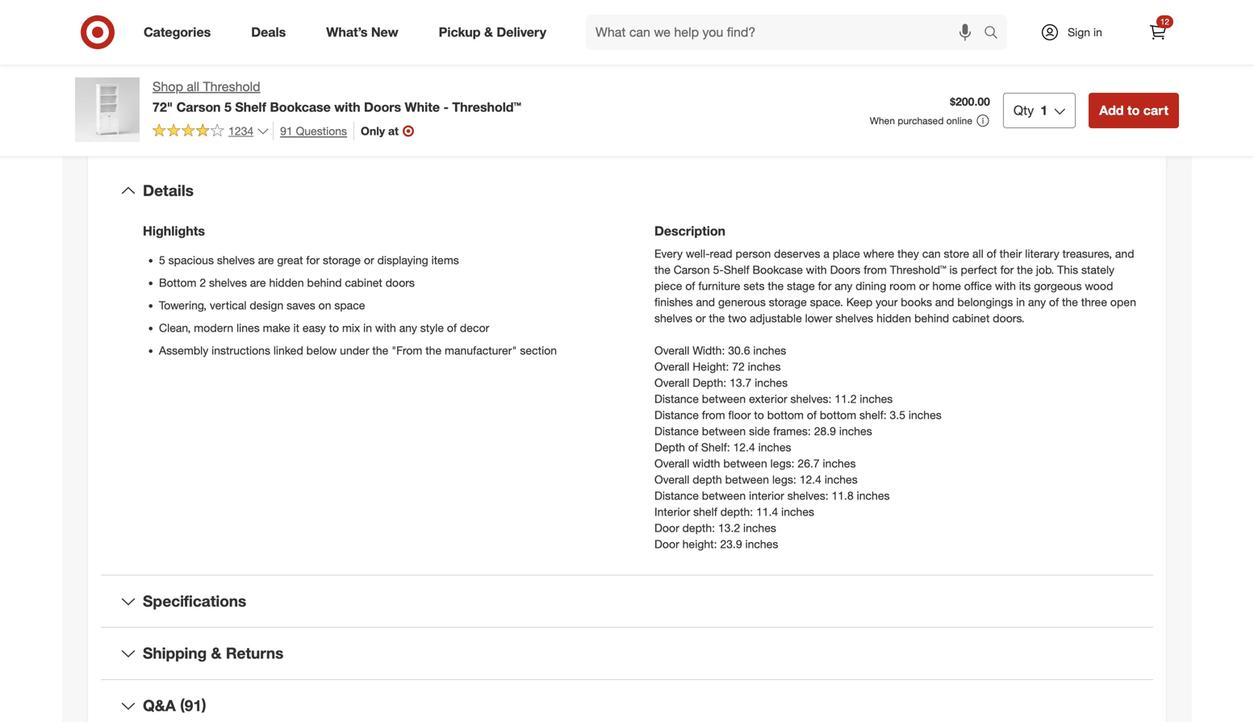Task type: locate. For each thing, give the bounding box(es) containing it.
advertisement region
[[647, 0, 1179, 47]]

0 vertical spatial are
[[258, 253, 274, 267]]

0 horizontal spatial to
[[329, 321, 339, 335]]

height:
[[683, 537, 717, 551]]

inches down side at the right
[[759, 440, 792, 454]]

cart
[[1144, 102, 1169, 118]]

doors
[[386, 276, 415, 290]]

of right style
[[447, 321, 457, 335]]

new
[[371, 24, 399, 40]]

0 horizontal spatial bookcase
[[270, 99, 331, 115]]

the left two
[[709, 311, 725, 325]]

0 horizontal spatial depth:
[[683, 521, 715, 535]]

inches up exterior
[[755, 376, 788, 390]]

1 horizontal spatial threshold™
[[890, 263, 947, 277]]

search
[[977, 26, 1016, 42]]

0 vertical spatial 12.4
[[733, 440, 755, 454]]

or left displaying
[[364, 253, 374, 267]]

1 horizontal spatial to
[[754, 408, 764, 422]]

overall left width:
[[655, 343, 690, 358]]

12.4
[[733, 440, 755, 454], [800, 473, 822, 487]]

door
[[655, 521, 680, 535], [655, 537, 680, 551]]

2 door from the top
[[655, 537, 680, 551]]

bookcase inside every well-read person deserves a place where they can store all of their literary treasures, and the carson 5-shelf bookcase with doors from threshold™ is perfect for the job. this stately piece of furniture sets the stage for any dining room or home office with its gorgeous wood finishes and generous storage space. keep your books and belongings in any of the three open shelves or the two adjustable lower shelves hidden behind cabinet doors.
[[753, 263, 803, 277]]

& for pickup
[[484, 24, 493, 40]]

any up "from on the left
[[399, 321, 417, 335]]

1 vertical spatial to
[[329, 321, 339, 335]]

add to cart
[[1100, 102, 1169, 118]]

with down a
[[806, 263, 827, 277]]

storage up the adjustable
[[769, 295, 807, 309]]

or up width:
[[696, 311, 706, 325]]

0 vertical spatial threshold™
[[452, 99, 521, 115]]

1 vertical spatial bookcase
[[753, 263, 803, 277]]

from left floor
[[702, 408, 725, 422]]

all inside shop all threshold 72" carson 5 shelf bookcase with doors white - threshold™
[[187, 79, 199, 94]]

every well-read person deserves a place where they can store all of their literary treasures, and the carson 5-shelf bookcase with doors from threshold™ is perfect for the job. this stately piece of furniture sets the stage for any dining room or home office with its gorgeous wood finishes and generous storage space. keep your books and belongings in any of the three open shelves or the two adjustable lower shelves hidden behind cabinet doors.
[[655, 247, 1137, 325]]

threshold™ right -
[[452, 99, 521, 115]]

in down its
[[1017, 295, 1025, 309]]

1 vertical spatial shelf
[[724, 263, 750, 277]]

1 vertical spatial behind
[[915, 311, 949, 325]]

0 vertical spatial doors
[[364, 99, 401, 115]]

q&a
[[143, 697, 176, 715]]

returns
[[226, 644, 284, 663]]

adjustable
[[750, 311, 802, 325]]

2 vertical spatial or
[[696, 311, 706, 325]]

pickup & delivery link
[[425, 15, 567, 50]]

for
[[306, 253, 320, 267], [1001, 263, 1014, 277], [818, 279, 832, 293]]

inches down shelf:
[[839, 424, 872, 438]]

to inside 'button'
[[1128, 102, 1140, 118]]

shelves
[[217, 253, 255, 267], [209, 276, 247, 290], [655, 311, 693, 325], [836, 311, 874, 325]]

q&a (91)
[[143, 697, 206, 715]]

any
[[835, 279, 853, 293], [1028, 295, 1046, 309], [399, 321, 417, 335]]

shelf:
[[860, 408, 887, 422]]

overall down depth
[[655, 456, 690, 470]]

1 horizontal spatial depth:
[[721, 505, 753, 519]]

depth: up height:
[[683, 521, 715, 535]]

in right sign
[[1094, 25, 1103, 39]]

inches up shelf:
[[860, 392, 893, 406]]

threshold
[[203, 79, 260, 94]]

from inside every well-read person deserves a place where they can store all of their literary treasures, and the carson 5-shelf bookcase with doors from threshold™ is perfect for the job. this stately piece of furniture sets the stage for any dining room or home office with its gorgeous wood finishes and generous storage space. keep your books and belongings in any of the three open shelves or the two adjustable lower shelves hidden behind cabinet doors.
[[864, 263, 887, 277]]

0 horizontal spatial threshold™
[[452, 99, 521, 115]]

lines
[[237, 321, 260, 335]]

0 vertical spatial or
[[364, 253, 374, 267]]

0 vertical spatial carson
[[177, 99, 221, 115]]

1 horizontal spatial storage
[[769, 295, 807, 309]]

with left its
[[995, 279, 1016, 293]]

inches right "11.8"
[[857, 489, 890, 503]]

overall width: 30.6 inches overall height: 72 inches overall depth: 13.7 inches distance between exterior shelves: 11.2 inches distance from floor to bottom of bottom shelf: 3.5 inches distance between side frames: 28.9 inches depth of shelf: 12.4 inches overall width between legs: 26.7 inches overall depth between legs: 12.4 inches distance between interior shelves: 11.8 inches interior shelf depth: 11.4 inches door depth: 13.2 inches door height: 23.9 inches
[[655, 343, 942, 551]]

design
[[250, 298, 284, 312]]

carson up 1234 link
[[177, 99, 221, 115]]

hidden inside every well-read person deserves a place where they can store all of their literary treasures, and the carson 5-shelf bookcase with doors from threshold™ is perfect for the job. this stately piece of furniture sets the stage for any dining room or home office with its gorgeous wood finishes and generous storage space. keep your books and belongings in any of the three open shelves or the two adjustable lower shelves hidden behind cabinet doors.
[[877, 311, 912, 325]]

1 horizontal spatial &
[[484, 24, 493, 40]]

show more images button
[[275, 42, 408, 77]]

2 overall from the top
[[655, 360, 690, 374]]

to left mix
[[329, 321, 339, 335]]

depth:
[[693, 376, 727, 390]]

28.9
[[814, 424, 836, 438]]

12 link
[[1141, 15, 1176, 50]]

0 horizontal spatial behind
[[307, 276, 342, 290]]

shelves:
[[791, 392, 832, 406], [788, 489, 829, 503]]

& inside dropdown button
[[211, 644, 222, 663]]

legs: up interior at the right
[[773, 473, 797, 487]]

0 vertical spatial door
[[655, 521, 680, 535]]

0 horizontal spatial 5
[[159, 253, 165, 267]]

all right shop
[[187, 79, 199, 94]]

2 vertical spatial any
[[399, 321, 417, 335]]

in
[[1094, 25, 1103, 39], [1017, 295, 1025, 309], [363, 321, 372, 335]]

2 vertical spatial to
[[754, 408, 764, 422]]

1 vertical spatial all
[[973, 247, 984, 261]]

this
[[1058, 263, 1079, 277]]

1 vertical spatial cabinet
[[953, 311, 990, 325]]

shelf up 1234
[[235, 99, 266, 115]]

23.9
[[720, 537, 742, 551]]

are up towering, vertical design saves on space
[[250, 276, 266, 290]]

11.8
[[832, 489, 854, 503]]

1 horizontal spatial behind
[[915, 311, 949, 325]]

1 vertical spatial &
[[211, 644, 222, 663]]

-
[[444, 99, 449, 115]]

0 horizontal spatial or
[[364, 253, 374, 267]]

any up keep
[[835, 279, 853, 293]]

more
[[322, 52, 352, 67]]

the right sets
[[768, 279, 784, 293]]

5
[[224, 99, 232, 115], [159, 253, 165, 267]]

section
[[520, 343, 557, 358]]

0 vertical spatial depth:
[[721, 505, 753, 519]]

bookcase down deserves on the top right of the page
[[753, 263, 803, 277]]

inches
[[753, 343, 786, 358], [748, 360, 781, 374], [755, 376, 788, 390], [860, 392, 893, 406], [909, 408, 942, 422], [839, 424, 872, 438], [759, 440, 792, 454], [823, 456, 856, 470], [825, 473, 858, 487], [857, 489, 890, 503], [782, 505, 815, 519], [744, 521, 777, 535], [745, 537, 779, 551]]

from down where
[[864, 263, 887, 277]]

shelf inside every well-read person deserves a place where they can store all of their literary treasures, and the carson 5-shelf bookcase with doors from threshold™ is perfect for the job. this stately piece of furniture sets the stage for any dining room or home office with its gorgeous wood finishes and generous storage space. keep your books and belongings in any of the three open shelves or the two adjustable lower shelves hidden behind cabinet doors.
[[724, 263, 750, 277]]

1 horizontal spatial in
[[1017, 295, 1025, 309]]

sign
[[1068, 25, 1091, 39]]

the up its
[[1017, 263, 1033, 277]]

2 horizontal spatial and
[[1116, 247, 1135, 261]]

2 horizontal spatial in
[[1094, 25, 1103, 39]]

with up questions
[[334, 99, 360, 115]]

inches down 11.4
[[744, 521, 777, 535]]

72
[[732, 360, 745, 374]]

0 horizontal spatial hidden
[[269, 276, 304, 290]]

inches right 72
[[748, 360, 781, 374]]

and down the home
[[935, 295, 955, 309]]

style
[[420, 321, 444, 335]]

& right the pickup
[[484, 24, 493, 40]]

1 vertical spatial are
[[250, 276, 266, 290]]

behind down books at the top of page
[[915, 311, 949, 325]]

1 vertical spatial or
[[919, 279, 930, 293]]

1 horizontal spatial all
[[973, 247, 984, 261]]

1 vertical spatial hidden
[[877, 311, 912, 325]]

and
[[1116, 247, 1135, 261], [696, 295, 715, 309], [935, 295, 955, 309]]

doors down place
[[830, 263, 861, 277]]

qty 1
[[1014, 102, 1048, 118]]

12.4 down side at the right
[[733, 440, 755, 454]]

0 horizontal spatial in
[[363, 321, 372, 335]]

0 horizontal spatial &
[[211, 644, 222, 663]]

0 vertical spatial hidden
[[269, 276, 304, 290]]

1 horizontal spatial from
[[864, 263, 887, 277]]

shelves down finishes at the top right of the page
[[655, 311, 693, 325]]

1 horizontal spatial bookcase
[[753, 263, 803, 277]]

threshold™ inside every well-read person deserves a place where they can store all of their literary treasures, and the carson 5-shelf bookcase with doors from threshold™ is perfect for the job. this stately piece of furniture sets the stage for any dining room or home office with its gorgeous wood finishes and generous storage space. keep your books and belongings in any of the three open shelves or the two adjustable lower shelves hidden behind cabinet doors.
[[890, 263, 947, 277]]

0 vertical spatial to
[[1128, 102, 1140, 118]]

1 horizontal spatial hidden
[[877, 311, 912, 325]]

5 inside shop all threshold 72" carson 5 shelf bookcase with doors white - threshold™
[[224, 99, 232, 115]]

72" carson 5 shelf bookcase with doors - threshold&#153;, 5 of 13 image
[[75, 0, 335, 29]]

bottom up frames:
[[767, 408, 804, 422]]

doors inside shop all threshold 72" carson 5 shelf bookcase with doors white - threshold™
[[364, 99, 401, 115]]

1 horizontal spatial 12.4
[[800, 473, 822, 487]]

(91)
[[180, 697, 206, 715]]

0 vertical spatial any
[[835, 279, 853, 293]]

of
[[987, 247, 997, 261], [686, 279, 695, 293], [1049, 295, 1059, 309], [447, 321, 457, 335], [807, 408, 817, 422], [689, 440, 698, 454]]

all up perfect
[[973, 247, 984, 261]]

any down its
[[1028, 295, 1046, 309]]

overall left depth:
[[655, 376, 690, 390]]

inches up "11.8"
[[825, 473, 858, 487]]

to inside overall width: 30.6 inches overall height: 72 inches overall depth: 13.7 inches distance between exterior shelves: 11.2 inches distance from floor to bottom of bottom shelf: 3.5 inches distance between side frames: 28.9 inches depth of shelf: 12.4 inches overall width between legs: 26.7 inches overall depth between legs: 12.4 inches distance between interior shelves: 11.8 inches interior shelf depth: 11.4 inches door depth: 13.2 inches door height: 23.9 inches
[[754, 408, 764, 422]]

0 horizontal spatial for
[[306, 253, 320, 267]]

the
[[655, 263, 671, 277], [1017, 263, 1033, 277], [768, 279, 784, 293], [1062, 295, 1078, 309], [709, 311, 725, 325], [372, 343, 389, 358], [426, 343, 442, 358]]

legs: left 26.7
[[771, 456, 795, 470]]

2 horizontal spatial any
[[1028, 295, 1046, 309]]

gorgeous
[[1034, 279, 1082, 293]]

sign in
[[1068, 25, 1103, 39]]

shelves down keep
[[836, 311, 874, 325]]

0 vertical spatial &
[[484, 24, 493, 40]]

for down their at top
[[1001, 263, 1014, 277]]

the down gorgeous
[[1062, 295, 1078, 309]]

from inside overall width: 30.6 inches overall height: 72 inches overall depth: 13.7 inches distance between exterior shelves: 11.2 inches distance from floor to bottom of bottom shelf: 3.5 inches distance between side frames: 28.9 inches depth of shelf: 12.4 inches overall width between legs: 26.7 inches overall depth between legs: 12.4 inches distance between interior shelves: 11.8 inches interior shelf depth: 11.4 inches door depth: 13.2 inches door height: 23.9 inches
[[702, 408, 725, 422]]

overall left height:
[[655, 360, 690, 374]]

office
[[964, 279, 992, 293]]

2 bottom from the left
[[820, 408, 857, 422]]

open
[[1111, 295, 1137, 309]]

0 vertical spatial legs:
[[771, 456, 795, 470]]

image gallery element
[[75, 0, 608, 77]]

shelf down read
[[724, 263, 750, 277]]

1 vertical spatial storage
[[769, 295, 807, 309]]

cabinet
[[345, 276, 383, 290], [953, 311, 990, 325]]

are for great
[[258, 253, 274, 267]]

1 vertical spatial from
[[702, 408, 725, 422]]

threshold™ down 'they'
[[890, 263, 947, 277]]

1 vertical spatial doors
[[830, 263, 861, 277]]

clean,
[[159, 321, 191, 335]]

4 distance from the top
[[655, 489, 699, 503]]

0 horizontal spatial storage
[[323, 253, 361, 267]]

and right treasures,
[[1116, 247, 1135, 261]]

1 horizontal spatial shelf
[[724, 263, 750, 277]]

2 horizontal spatial to
[[1128, 102, 1140, 118]]

cabinet down belongings
[[953, 311, 990, 325]]

all inside every well-read person deserves a place where they can store all of their literary treasures, and the carson 5-shelf bookcase with doors from threshold™ is perfect for the job. this stately piece of furniture sets the stage for any dining room or home office with its gorgeous wood finishes and generous storage space. keep your books and belongings in any of the three open shelves or the two adjustable lower shelves hidden behind cabinet doors.
[[973, 247, 984, 261]]

1 horizontal spatial bottom
[[820, 408, 857, 422]]

treasures,
[[1063, 247, 1112, 261]]

0 vertical spatial in
[[1094, 25, 1103, 39]]

1 vertical spatial legs:
[[773, 473, 797, 487]]

for right great
[[306, 253, 320, 267]]

in right mix
[[363, 321, 372, 335]]

hidden down great
[[269, 276, 304, 290]]

1 distance from the top
[[655, 392, 699, 406]]

bookcase inside shop all threshold 72" carson 5 shelf bookcase with doors white - threshold™
[[270, 99, 331, 115]]

inches right 11.4
[[782, 505, 815, 519]]

bookcase
[[270, 99, 331, 115], [753, 263, 803, 277]]

what's new
[[326, 24, 399, 40]]

in inside every well-read person deserves a place where they can store all of their literary treasures, and the carson 5-shelf bookcase with doors from threshold™ is perfect for the job. this stately piece of furniture sets the stage for any dining room or home office with its gorgeous wood finishes and generous storage space. keep your books and belongings in any of the three open shelves or the two adjustable lower shelves hidden behind cabinet doors.
[[1017, 295, 1025, 309]]

between down depth:
[[702, 392, 746, 406]]

1 vertical spatial 12.4
[[800, 473, 822, 487]]

shelves: left 11.2
[[791, 392, 832, 406]]

carson
[[177, 99, 221, 115], [674, 263, 710, 277]]

depth: up 13.2
[[721, 505, 753, 519]]

threshold™
[[452, 99, 521, 115], [890, 263, 947, 277]]

wood
[[1085, 279, 1114, 293]]

1 horizontal spatial carson
[[674, 263, 710, 277]]

depth
[[693, 473, 722, 487]]

1 vertical spatial threshold™
[[890, 263, 947, 277]]

bookcase up 91 questions link
[[270, 99, 331, 115]]

1234 link
[[153, 122, 270, 141]]

behind
[[307, 276, 342, 290], [915, 311, 949, 325]]

0 horizontal spatial cabinet
[[345, 276, 383, 290]]

0 vertical spatial all
[[187, 79, 199, 94]]

shelves up vertical
[[209, 276, 247, 290]]

are
[[258, 253, 274, 267], [250, 276, 266, 290]]

carson down well-
[[674, 263, 710, 277]]

12.4 down 26.7
[[800, 473, 822, 487]]

categories link
[[130, 15, 231, 50]]

inches right 3.5
[[909, 408, 942, 422]]

between up interior at the right
[[725, 473, 769, 487]]

storage up the space
[[323, 253, 361, 267]]

behind up on
[[307, 276, 342, 290]]

side
[[749, 424, 770, 438]]

and down furniture
[[696, 295, 715, 309]]

1 vertical spatial any
[[1028, 295, 1046, 309]]

1 horizontal spatial doors
[[830, 263, 861, 277]]

1 horizontal spatial for
[[818, 279, 832, 293]]

0 horizontal spatial from
[[702, 408, 725, 422]]

hidden down your
[[877, 311, 912, 325]]

1 vertical spatial door
[[655, 537, 680, 551]]

make
[[263, 321, 290, 335]]

details button
[[101, 165, 1154, 217]]

depth:
[[721, 505, 753, 519], [683, 521, 715, 535]]

1 vertical spatial depth:
[[683, 521, 715, 535]]

overall up interior
[[655, 473, 690, 487]]

1 vertical spatial in
[[1017, 295, 1025, 309]]

storage
[[323, 253, 361, 267], [769, 295, 807, 309]]

0 horizontal spatial any
[[399, 321, 417, 335]]

shipping & returns button
[[101, 628, 1154, 680]]

1 horizontal spatial or
[[696, 311, 706, 325]]

0 horizontal spatial carson
[[177, 99, 221, 115]]

to up side at the right
[[754, 408, 764, 422]]

1 bottom from the left
[[767, 408, 804, 422]]

2 vertical spatial in
[[363, 321, 372, 335]]

5 up bottom at the top of the page
[[159, 253, 165, 267]]

0 horizontal spatial shelf
[[235, 99, 266, 115]]

1 horizontal spatial any
[[835, 279, 853, 293]]

5 overall from the top
[[655, 473, 690, 487]]

cabinet up the space
[[345, 276, 383, 290]]

for up space.
[[818, 279, 832, 293]]

or up books at the top of page
[[919, 279, 930, 293]]

bottom down 11.2
[[820, 408, 857, 422]]

great
[[277, 253, 303, 267]]

& left returns
[[211, 644, 222, 663]]

stately
[[1082, 263, 1115, 277]]

their
[[1000, 247, 1022, 261]]

to right add
[[1128, 102, 1140, 118]]

0 vertical spatial from
[[864, 263, 887, 277]]

0 horizontal spatial doors
[[364, 99, 401, 115]]

job.
[[1036, 263, 1055, 277]]

spacious
[[168, 253, 214, 267]]

shelves: down 26.7
[[788, 489, 829, 503]]

bottom
[[159, 276, 197, 290]]

they
[[898, 247, 919, 261]]

1 horizontal spatial cabinet
[[953, 311, 990, 325]]

0 vertical spatial bookcase
[[270, 99, 331, 115]]

0 vertical spatial behind
[[307, 276, 342, 290]]

1 vertical spatial carson
[[674, 263, 710, 277]]

11.4
[[756, 505, 778, 519]]

doors inside every well-read person deserves a place where they can store all of their literary treasures, and the carson 5-shelf bookcase with doors from threshold™ is perfect for the job. this stately piece of furniture sets the stage for any dining room or home office with its gorgeous wood finishes and generous storage space. keep your books and belongings in any of the three open shelves or the two adjustable lower shelves hidden behind cabinet doors.
[[830, 263, 861, 277]]

assembly instructions linked below under the "from the manufacturer" section
[[159, 343, 557, 358]]

are left great
[[258, 253, 274, 267]]

2 horizontal spatial or
[[919, 279, 930, 293]]

0 vertical spatial shelf
[[235, 99, 266, 115]]

0 vertical spatial shelves:
[[791, 392, 832, 406]]

0 horizontal spatial all
[[187, 79, 199, 94]]

1 horizontal spatial 5
[[224, 99, 232, 115]]

shelf
[[235, 99, 266, 115], [724, 263, 750, 277]]

0 vertical spatial 5
[[224, 99, 232, 115]]

5 down threshold
[[224, 99, 232, 115]]

doors up only at
[[364, 99, 401, 115]]

0 horizontal spatial bottom
[[767, 408, 804, 422]]



Task type: vqa. For each thing, say whether or not it's contained in the screenshot.
show more images button
yes



Task type: describe. For each thing, give the bounding box(es) containing it.
inches right 26.7
[[823, 456, 856, 470]]

with up "from on the left
[[375, 321, 396, 335]]

what's
[[326, 24, 368, 40]]

is
[[950, 263, 958, 277]]

sets
[[744, 279, 765, 293]]

vertical
[[210, 298, 247, 312]]

1 door from the top
[[655, 521, 680, 535]]

5 spacious shelves are great for storage or displaying items
[[159, 253, 459, 267]]

between down depth
[[702, 489, 746, 503]]

of up width
[[689, 440, 698, 454]]

2 horizontal spatial for
[[1001, 263, 1014, 277]]

pickup
[[439, 24, 481, 40]]

carson inside every well-read person deserves a place where they can store all of their literary treasures, and the carson 5-shelf bookcase with doors from threshold™ is perfect for the job. this stately piece of furniture sets the stage for any dining room or home office with its gorgeous wood finishes and generous storage space. keep your books and belongings in any of the three open shelves or the two adjustable lower shelves hidden behind cabinet doors.
[[674, 263, 710, 277]]

books
[[901, 295, 932, 309]]

sign in link
[[1027, 15, 1128, 50]]

the down style
[[426, 343, 442, 358]]

0 horizontal spatial 12.4
[[733, 440, 755, 454]]

floor
[[728, 408, 751, 422]]

the up piece
[[655, 263, 671, 277]]

0 vertical spatial cabinet
[[345, 276, 383, 290]]

"from
[[392, 343, 423, 358]]

3 overall from the top
[[655, 376, 690, 390]]

1234
[[228, 124, 254, 138]]

3 distance from the top
[[655, 424, 699, 438]]

qty
[[1014, 102, 1034, 118]]

room
[[890, 279, 916, 293]]

manufacturer"
[[445, 343, 517, 358]]

shelf
[[694, 505, 718, 519]]

interior
[[749, 489, 785, 503]]

72"
[[153, 99, 173, 115]]

frames:
[[773, 424, 811, 438]]

image of 72" carson 5 shelf bookcase with doors white - threshold™ image
[[75, 77, 140, 142]]

pickup & delivery
[[439, 24, 547, 40]]

items
[[432, 253, 459, 267]]

read
[[710, 247, 733, 261]]

11.2
[[835, 392, 857, 406]]

what's new link
[[313, 15, 419, 50]]

of left their at top
[[987, 247, 997, 261]]

details
[[143, 181, 194, 200]]

its
[[1019, 279, 1031, 293]]

3.5
[[890, 408, 906, 422]]

show
[[286, 52, 318, 67]]

2 distance from the top
[[655, 408, 699, 422]]

shipping & returns
[[143, 644, 284, 663]]

30.6
[[728, 343, 750, 358]]

perfect
[[961, 263, 998, 277]]

images
[[355, 52, 397, 67]]

person
[[736, 247, 771, 261]]

width
[[693, 456, 720, 470]]

carson inside shop all threshold 72" carson 5 shelf bookcase with doors white - threshold™
[[177, 99, 221, 115]]

$200.00
[[950, 94, 990, 109]]

of up 28.9
[[807, 408, 817, 422]]

a
[[824, 247, 830, 261]]

online
[[947, 115, 973, 127]]

What can we help you find? suggestions appear below search field
[[586, 15, 988, 50]]

5-
[[713, 263, 724, 277]]

three
[[1082, 295, 1108, 309]]

interior
[[655, 505, 690, 519]]

add
[[1100, 102, 1124, 118]]

the right under
[[372, 343, 389, 358]]

deserves
[[774, 247, 821, 261]]

linked
[[274, 343, 303, 358]]

inches right 23.9
[[745, 537, 779, 551]]

it
[[293, 321, 300, 335]]

clean, modern lines make it easy to mix in with any style of decor
[[159, 321, 489, 335]]

72" carson 5 shelf bookcase with doors - threshold&#153;, 6 of 13 image
[[348, 0, 608, 29]]

between down shelf:
[[724, 456, 768, 470]]

of down gorgeous
[[1049, 295, 1059, 309]]

shelf inside shop all threshold 72" carson 5 shelf bookcase with doors white - threshold™
[[235, 99, 266, 115]]

91
[[280, 124, 293, 138]]

4 overall from the top
[[655, 456, 690, 470]]

threshold™ inside shop all threshold 72" carson 5 shelf bookcase with doors white - threshold™
[[452, 99, 521, 115]]

dining
[[856, 279, 887, 293]]

your
[[876, 295, 898, 309]]

every
[[655, 247, 683, 261]]

can
[[923, 247, 941, 261]]

add to cart button
[[1089, 93, 1179, 128]]

space
[[335, 298, 365, 312]]

piece
[[655, 279, 683, 293]]

with inside shop all threshold 72" carson 5 shelf bookcase with doors white - threshold™
[[334, 99, 360, 115]]

height:
[[693, 360, 729, 374]]

storage inside every well-read person deserves a place where they can store all of their literary treasures, and the carson 5-shelf bookcase with doors from threshold™ is perfect for the job. this stately piece of furniture sets the stage for any dining room or home office with its gorgeous wood finishes and generous storage space. keep your books and belongings in any of the three open shelves or the two adjustable lower shelves hidden behind cabinet doors.
[[769, 295, 807, 309]]

0 horizontal spatial and
[[696, 295, 715, 309]]

1 vertical spatial 5
[[159, 253, 165, 267]]

on
[[319, 298, 331, 312]]

specifications button
[[101, 576, 1154, 627]]

0 vertical spatial storage
[[323, 253, 361, 267]]

when purchased online
[[870, 115, 973, 127]]

between up shelf:
[[702, 424, 746, 438]]

cabinet inside every well-read person deserves a place where they can store all of their literary treasures, and the carson 5-shelf bookcase with doors from threshold™ is perfect for the job. this stately piece of furniture sets the stage for any dining room or home office with its gorgeous wood finishes and generous storage space. keep your books and belongings in any of the three open shelves or the two adjustable lower shelves hidden behind cabinet doors.
[[953, 311, 990, 325]]

description
[[655, 223, 726, 239]]

of right piece
[[686, 279, 695, 293]]

deals
[[251, 24, 286, 40]]

exterior
[[749, 392, 788, 406]]

categories
[[144, 24, 211, 40]]

behind inside every well-read person deserves a place where they can store all of their literary treasures, and the carson 5-shelf bookcase with doors from threshold™ is perfect for the job. this stately piece of furniture sets the stage for any dining room or home office with its gorgeous wood finishes and generous storage space. keep your books and belongings in any of the three open shelves or the two adjustable lower shelves hidden behind cabinet doors.
[[915, 311, 949, 325]]

1 horizontal spatial and
[[935, 295, 955, 309]]

q&a (91) button
[[101, 680, 1154, 723]]

where
[[864, 247, 895, 261]]

& for shipping
[[211, 644, 222, 663]]

literary
[[1025, 247, 1060, 261]]

13.7
[[730, 376, 752, 390]]

highlights
[[143, 223, 205, 239]]

store
[[944, 247, 970, 261]]

13.2
[[718, 521, 740, 535]]

shelves right the spacious
[[217, 253, 255, 267]]

are for hidden
[[250, 276, 266, 290]]

place
[[833, 247, 860, 261]]

shop
[[153, 79, 183, 94]]

towering, vertical design saves on space
[[159, 298, 365, 312]]

12
[[1161, 17, 1170, 27]]

questions
[[296, 124, 347, 138]]

1 overall from the top
[[655, 343, 690, 358]]

purchased
[[898, 115, 944, 127]]

space.
[[810, 295, 844, 309]]

modern
[[194, 321, 233, 335]]

inches right 30.6
[[753, 343, 786, 358]]

depth
[[655, 440, 685, 454]]

search button
[[977, 15, 1016, 53]]

1 vertical spatial shelves:
[[788, 489, 829, 503]]

displaying
[[377, 253, 428, 267]]

91 questions link
[[273, 122, 347, 140]]



